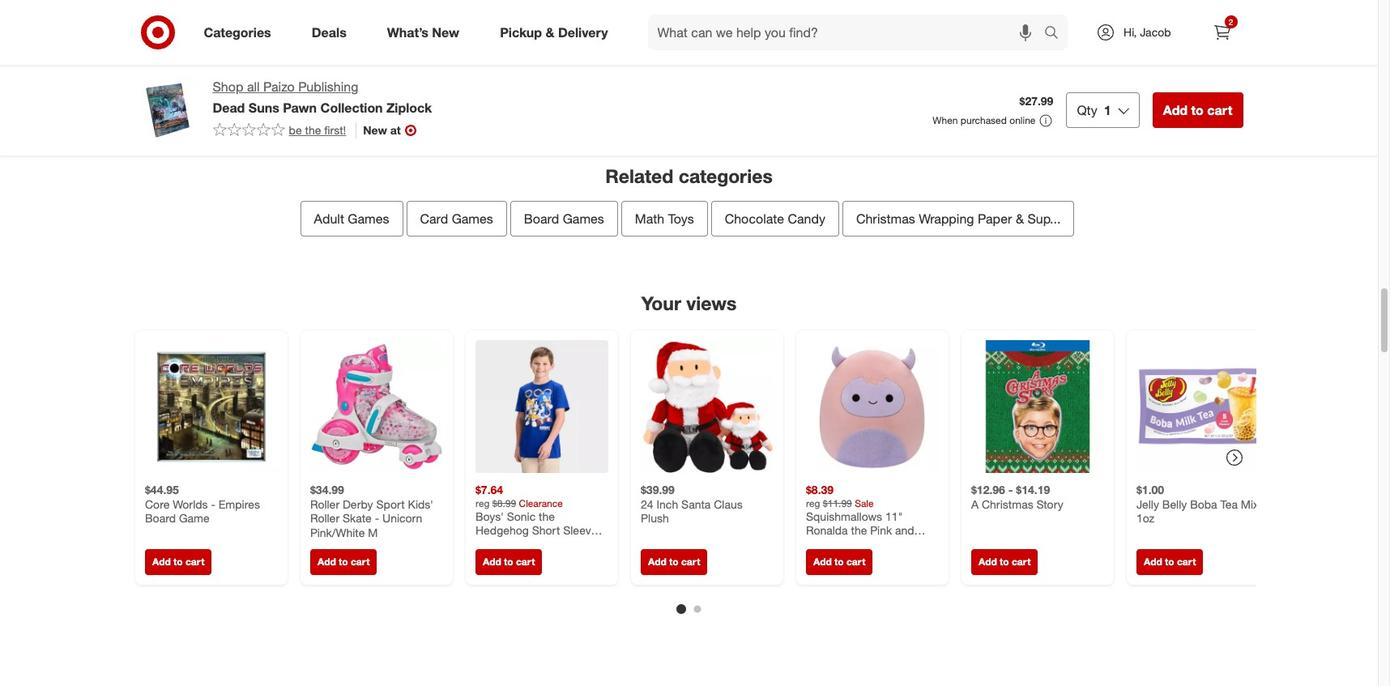 Task type: locate. For each thing, give the bounding box(es) containing it.
$1.00
[[1137, 483, 1164, 497]]

jacob
[[1141, 25, 1172, 39]]

the right be
[[305, 123, 321, 137]]

jelly
[[1137, 498, 1159, 511]]

roller derby sport kids' roller skate - unicorn pink/white m image
[[310, 341, 443, 474]]

$1.00 jelly belly boba tea mix - 1oz
[[1137, 483, 1267, 526]]

-
[[1008, 483, 1013, 497], [211, 498, 215, 511], [1263, 498, 1267, 511], [375, 512, 379, 526], [556, 538, 560, 552]]

0 horizontal spatial the
[[305, 123, 321, 137]]

views
[[687, 292, 737, 314]]

suns
[[249, 100, 279, 116]]

$39.99
[[641, 483, 675, 497]]

sonic
[[507, 510, 535, 524]]

the inside $7.64 reg $8.99 clearance boys' sonic the hedgehog short sleeve graphic t-shirt - navy blue
[[539, 510, 555, 524]]

- right worlds
[[211, 498, 215, 511]]

search button
[[1037, 15, 1076, 53]]

- right the "mix"
[[1263, 498, 1267, 511]]

christmas left "wrapping"
[[857, 211, 916, 227]]

plush down the 24
[[641, 512, 669, 526]]

1 vertical spatial plush
[[863, 538, 891, 552]]

roller up 'pink/white'
[[310, 512, 339, 526]]

image of dead suns pawn collection ziplock image
[[135, 78, 200, 143]]

purple
[[806, 538, 839, 552]]

1 horizontal spatial new
[[432, 24, 460, 40]]

add to cart button
[[112, 25, 179, 51], [278, 25, 344, 51], [443, 25, 510, 51], [608, 25, 675, 51], [774, 25, 840, 51], [1104, 25, 1171, 51], [1153, 92, 1244, 128], [145, 550, 211, 576], [310, 550, 377, 576], [475, 550, 542, 576], [641, 550, 707, 576], [806, 550, 873, 576], [971, 550, 1038, 576], [1137, 550, 1203, 576]]

roller down $34.99
[[310, 498, 339, 511]]

1 vertical spatial the
[[539, 510, 555, 524]]

What can we help you find? suggestions appear below search field
[[648, 15, 1049, 50]]

reg for boys' sonic the hedgehog short sleeve graphic t-shirt - navy blue
[[475, 498, 490, 510]]

- inside $7.64 reg $8.99 clearance boys' sonic the hedgehog short sleeve graphic t-shirt - navy blue
[[556, 538, 560, 552]]

board
[[524, 211, 559, 227], [145, 512, 175, 526]]

pickup & delivery
[[500, 24, 608, 40]]

graphic
[[475, 538, 515, 552]]

$12.96
[[971, 483, 1005, 497]]

1
[[1105, 102, 1112, 118]]

0 horizontal spatial christmas
[[857, 211, 916, 227]]

adult
[[314, 211, 344, 227]]

1 vertical spatial &
[[1016, 211, 1024, 227]]

toy
[[895, 538, 912, 552]]

$11.99
[[823, 498, 852, 510]]

0 horizontal spatial new
[[363, 123, 387, 137]]

what's new link
[[373, 15, 480, 50]]

first!
[[324, 123, 346, 137]]

plush down pink
[[863, 538, 891, 552]]

core worlds - empires board game image
[[145, 341, 278, 474]]

$14.19
[[1016, 483, 1050, 497]]

pink
[[870, 524, 892, 538]]

- inside $44.95 core worlds - empires board game
[[211, 498, 215, 511]]

1 horizontal spatial reg
[[806, 498, 820, 510]]

- inside $34.99 roller derby sport kids' roller skate - unicorn pink/white m
[[375, 512, 379, 526]]

the
[[305, 123, 321, 137], [539, 510, 555, 524], [851, 524, 867, 538]]

2 reg from the left
[[806, 498, 820, 510]]

0 vertical spatial plush
[[641, 512, 669, 526]]

jelly belly boba tea mix - 1oz image
[[1137, 341, 1270, 474]]

1 roller from the top
[[310, 498, 339, 511]]

hedgehog
[[475, 524, 529, 538]]

1 horizontal spatial christmas
[[982, 498, 1034, 511]]

& left the sup...
[[1016, 211, 1024, 227]]

games left math
[[563, 211, 605, 227]]

2 horizontal spatial games
[[563, 211, 605, 227]]

- right shirt
[[556, 538, 560, 552]]

adult games link
[[300, 201, 403, 236]]

& right pickup
[[546, 24, 555, 40]]

games for card games
[[452, 211, 493, 227]]

0 horizontal spatial plush
[[641, 512, 669, 526]]

0 horizontal spatial reg
[[475, 498, 490, 510]]

plush
[[641, 512, 669, 526], [863, 538, 891, 552]]

new left at
[[363, 123, 387, 137]]

christmas down $12.96 at the right of the page
[[982, 498, 1034, 511]]

add to cart
[[120, 32, 172, 44], [285, 32, 337, 44], [450, 32, 502, 44], [616, 32, 668, 44], [781, 32, 833, 44], [1112, 32, 1164, 44], [1164, 102, 1233, 118], [152, 556, 204, 569], [317, 556, 369, 569], [483, 556, 535, 569], [648, 556, 700, 569], [813, 556, 865, 569], [979, 556, 1031, 569], [1144, 556, 1196, 569]]

board games link
[[510, 201, 618, 236]]

a christmas story image
[[971, 341, 1104, 474]]

games for board games
[[563, 211, 605, 227]]

games inside board games link
[[563, 211, 605, 227]]

0 horizontal spatial &
[[546, 24, 555, 40]]

2 roller from the top
[[310, 512, 339, 526]]

$7.64
[[475, 483, 503, 497]]

$12.96 - $14.19 a christmas story
[[971, 483, 1064, 511]]

- left $14.19
[[1008, 483, 1013, 497]]

boba
[[1190, 498, 1217, 511]]

2 vertical spatial the
[[851, 524, 867, 538]]

games inside adult games link
[[348, 211, 389, 227]]

christmas
[[857, 211, 916, 227], [982, 498, 1034, 511]]

new
[[432, 24, 460, 40], [363, 123, 387, 137]]

math
[[635, 211, 665, 227]]

1oz
[[1137, 512, 1155, 526]]

games right adult on the top left of page
[[348, 211, 389, 227]]

game
[[179, 512, 209, 526]]

qty
[[1077, 102, 1098, 118]]

2 games from the left
[[452, 211, 493, 227]]

belly
[[1162, 498, 1187, 511]]

reg down $7.64
[[475, 498, 490, 510]]

1 horizontal spatial plush
[[863, 538, 891, 552]]

purchased
[[961, 114, 1007, 126]]

be the first! link
[[213, 122, 346, 138]]

toys
[[668, 211, 694, 227]]

3 games from the left
[[563, 211, 605, 227]]

0 horizontal spatial board
[[145, 512, 175, 526]]

1 horizontal spatial games
[[452, 211, 493, 227]]

new right what's
[[432, 24, 460, 40]]

0 horizontal spatial games
[[348, 211, 389, 227]]

inch
[[656, 498, 678, 511]]

reg inside the $8.39 reg $11.99 sale squishmallows 11" ronalda the pink and purple yeti plush toy (target exclusive)
[[806, 498, 820, 510]]

deals link
[[298, 15, 367, 50]]

1 reg from the left
[[475, 498, 490, 510]]

to
[[141, 32, 150, 44], [306, 32, 315, 44], [471, 32, 481, 44], [637, 32, 646, 44], [802, 32, 811, 44], [1133, 32, 1142, 44], [1192, 102, 1204, 118], [173, 556, 182, 569], [338, 556, 348, 569], [504, 556, 513, 569], [669, 556, 678, 569], [834, 556, 844, 569], [1000, 556, 1009, 569], [1165, 556, 1175, 569]]

1 horizontal spatial the
[[539, 510, 555, 524]]

1 vertical spatial roller
[[310, 512, 339, 526]]

sale
[[855, 498, 874, 510]]

(target
[[806, 552, 840, 566]]

- inside the $12.96 - $14.19 a christmas story
[[1008, 483, 1013, 497]]

your
[[642, 292, 682, 314]]

2 horizontal spatial the
[[851, 524, 867, 538]]

0 vertical spatial roller
[[310, 498, 339, 511]]

reg inside $7.64 reg $8.99 clearance boys' sonic the hedgehog short sleeve graphic t-shirt - navy blue
[[475, 498, 490, 510]]

$8.39
[[806, 483, 834, 497]]

dead
[[213, 100, 245, 116]]

0 vertical spatial &
[[546, 24, 555, 40]]

0 vertical spatial the
[[305, 123, 321, 137]]

deals
[[312, 24, 347, 40]]

your views
[[642, 292, 737, 314]]

card games
[[420, 211, 493, 227]]

$34.99
[[310, 483, 344, 497]]

math toys
[[635, 211, 694, 227]]

what's new
[[387, 24, 460, 40]]

add
[[120, 32, 138, 44], [285, 32, 303, 44], [450, 32, 469, 44], [616, 32, 634, 44], [781, 32, 799, 44], [1112, 32, 1130, 44], [1164, 102, 1188, 118], [152, 556, 170, 569], [317, 556, 336, 569], [483, 556, 501, 569], [648, 556, 666, 569], [813, 556, 832, 569], [979, 556, 997, 569], [1144, 556, 1162, 569]]

the up short
[[539, 510, 555, 524]]

0 vertical spatial christmas
[[857, 211, 916, 227]]

1 vertical spatial board
[[145, 512, 175, 526]]

0 vertical spatial board
[[524, 211, 559, 227]]

1 vertical spatial christmas
[[982, 498, 1034, 511]]

24
[[641, 498, 653, 511]]

games right card
[[452, 211, 493, 227]]

1 games from the left
[[348, 211, 389, 227]]

games inside card games link
[[452, 211, 493, 227]]

shirt
[[528, 538, 552, 552]]

- up m
[[375, 512, 379, 526]]

the up the yeti
[[851, 524, 867, 538]]

short
[[532, 524, 560, 538]]

games
[[348, 211, 389, 227], [452, 211, 493, 227], [563, 211, 605, 227]]

reg down $8.39
[[806, 498, 820, 510]]

chocolate candy link
[[711, 201, 840, 236]]



Task type: describe. For each thing, give the bounding box(es) containing it.
card games link
[[406, 201, 507, 236]]

be the first!
[[289, 123, 346, 137]]

christmas inside christmas wrapping paper & sup... link
[[857, 211, 916, 227]]

$27.99
[[1020, 94, 1054, 108]]

related categories
[[606, 165, 773, 187]]

story
[[1037, 498, 1064, 511]]

wrapping
[[919, 211, 975, 227]]

when
[[933, 114, 958, 126]]

squishmallows
[[806, 510, 882, 524]]

publishing
[[298, 79, 359, 95]]

categories
[[679, 165, 773, 187]]

pink/white
[[310, 526, 365, 540]]

2
[[1229, 17, 1234, 27]]

online
[[1010, 114, 1036, 126]]

sport
[[376, 498, 405, 511]]

and
[[895, 524, 914, 538]]

pickup & delivery link
[[486, 15, 629, 50]]

tea
[[1221, 498, 1238, 511]]

1 horizontal spatial &
[[1016, 211, 1024, 227]]

card
[[420, 211, 448, 227]]

the inside the $8.39 reg $11.99 sale squishmallows 11" ronalda the pink and purple yeti plush toy (target exclusive)
[[851, 524, 867, 538]]

chocolate candy
[[725, 211, 826, 227]]

new at
[[363, 123, 401, 137]]

categories
[[204, 24, 271, 40]]

be
[[289, 123, 302, 137]]

empires
[[218, 498, 260, 511]]

categories link
[[190, 15, 292, 50]]

santa
[[681, 498, 711, 511]]

christmas wrapping paper & sup... link
[[843, 201, 1075, 236]]

reg for squishmallows 11" ronalda the pink and purple yeti plush toy (target exclusive)
[[806, 498, 820, 510]]

mix
[[1241, 498, 1259, 511]]

boys'
[[475, 510, 504, 524]]

clearance
[[519, 498, 563, 510]]

adult games
[[314, 211, 389, 227]]

$44.95 core worlds - empires board game
[[145, 483, 260, 526]]

core
[[145, 498, 169, 511]]

related
[[606, 165, 674, 187]]

a
[[971, 498, 979, 511]]

plush inside $39.99 24 inch santa claus plush
[[641, 512, 669, 526]]

chocolate
[[725, 211, 785, 227]]

games for adult games
[[348, 211, 389, 227]]

sup...
[[1028, 211, 1061, 227]]

paizo
[[263, 79, 295, 95]]

candy
[[788, 211, 826, 227]]

hi,
[[1124, 25, 1137, 39]]

hi, jacob
[[1124, 25, 1172, 39]]

ronalda
[[806, 524, 848, 538]]

- inside $1.00 jelly belly boba tea mix - 1oz
[[1263, 498, 1267, 511]]

$7.64 reg $8.99 clearance boys' sonic the hedgehog short sleeve graphic t-shirt - navy blue
[[475, 483, 597, 566]]

$39.99 24 inch santa claus plush
[[641, 483, 743, 526]]

shop
[[213, 79, 244, 95]]

math toys link
[[622, 201, 708, 236]]

boys' sonic the hedgehog short sleeve graphic t-shirt - navy blue image
[[475, 341, 608, 474]]

collection
[[321, 100, 383, 116]]

yeti
[[842, 538, 860, 552]]

board inside $44.95 core worlds - empires board game
[[145, 512, 175, 526]]

$44.95
[[145, 483, 179, 497]]

pawn
[[283, 100, 317, 116]]

1 vertical spatial new
[[363, 123, 387, 137]]

qty 1
[[1077, 102, 1112, 118]]

exclusive)
[[844, 552, 894, 566]]

when purchased online
[[933, 114, 1036, 126]]

11"
[[885, 510, 903, 524]]

navy
[[563, 538, 589, 552]]

24 inch santa claus plush image
[[641, 341, 774, 474]]

blue
[[475, 552, 498, 566]]

squishmallows 11" ronalda the pink and purple yeti plush toy (target exclusive) image
[[806, 341, 939, 474]]

$8.39 reg $11.99 sale squishmallows 11" ronalda the pink and purple yeti plush toy (target exclusive)
[[806, 483, 914, 566]]

2 link
[[1205, 15, 1240, 50]]

at
[[390, 123, 401, 137]]

christmas inside the $12.96 - $14.19 a christmas story
[[982, 498, 1034, 511]]

board games
[[524, 211, 605, 227]]

0 vertical spatial new
[[432, 24, 460, 40]]

kids'
[[408, 498, 433, 511]]

delivery
[[558, 24, 608, 40]]

worlds
[[172, 498, 208, 511]]

$8.99
[[492, 498, 516, 510]]

christmas wrapping paper & sup...
[[857, 211, 1061, 227]]

search
[[1037, 26, 1076, 42]]

ziplock
[[387, 100, 432, 116]]

all
[[247, 79, 260, 95]]

1 horizontal spatial board
[[524, 211, 559, 227]]

t-
[[518, 538, 528, 552]]

skate
[[342, 512, 371, 526]]

paper
[[978, 211, 1013, 227]]

claus
[[714, 498, 743, 511]]

m
[[368, 526, 378, 540]]

sleeve
[[563, 524, 597, 538]]

plush inside the $8.39 reg $11.99 sale squishmallows 11" ronalda the pink and purple yeti plush toy (target exclusive)
[[863, 538, 891, 552]]



Task type: vqa. For each thing, say whether or not it's contained in the screenshot.
$16.19 at top right
no



